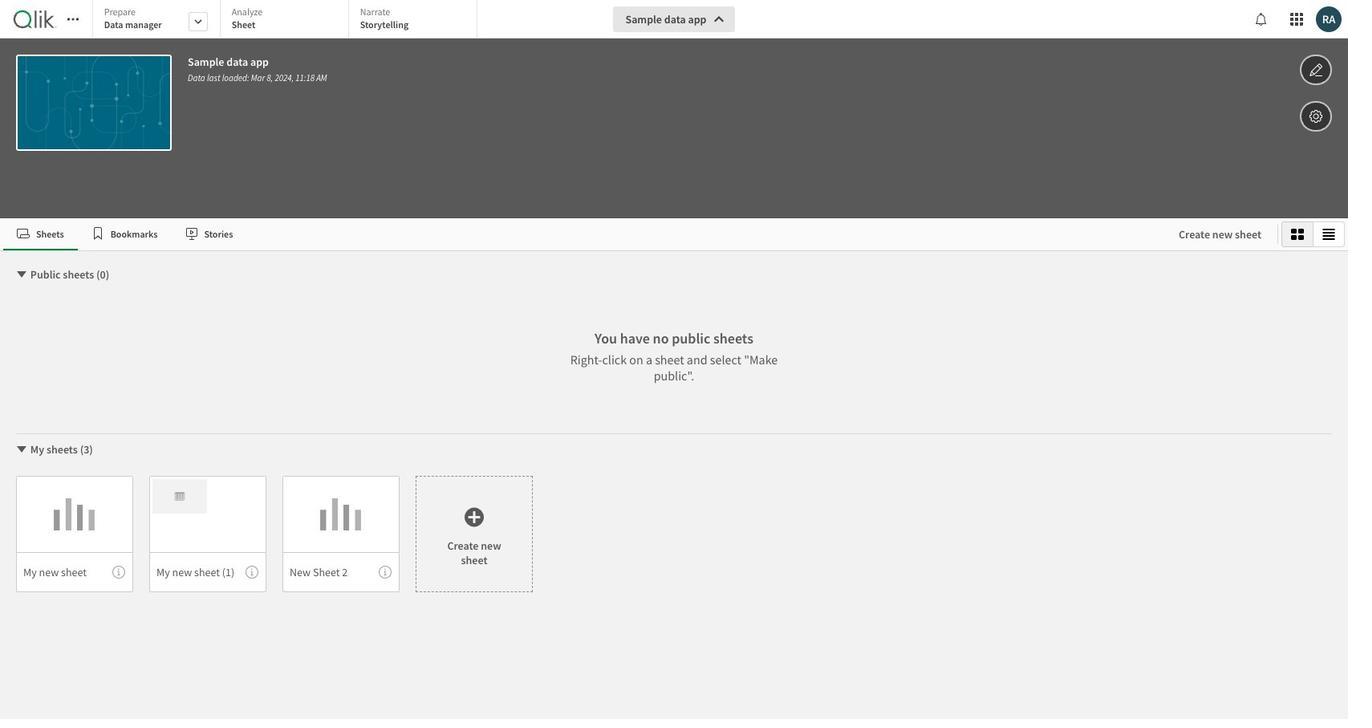 Task type: locate. For each thing, give the bounding box(es) containing it.
edit image
[[1309, 60, 1323, 79]]

tooltip
[[112, 566, 125, 579], [246, 566, 258, 579], [379, 566, 392, 579]]

0 horizontal spatial tooltip
[[112, 566, 125, 579]]

my new sheet (1) sheet is selected. press the spacebar or enter key to open my new sheet (1) sheet. use the right and left arrow keys to navigate. element
[[149, 476, 266, 592]]

2 tooltip from the left
[[246, 566, 258, 579]]

toolbar
[[0, 0, 1348, 218]]

tooltip for "my new sheet (1) sheet is selected. press the spacebar or enter key to open my new sheet (1) sheet. use the right and left arrow keys to navigate." element menu item
[[246, 566, 258, 579]]

3 menu item from the left
[[283, 552, 400, 592]]

1 tooltip from the left
[[112, 566, 125, 579]]

tooltip inside my new sheet sheet is selected. press the spacebar or enter key to open my new sheet sheet. use the right and left arrow keys to navigate. element
[[112, 566, 125, 579]]

2 menu item from the left
[[149, 552, 266, 592]]

0 horizontal spatial menu item
[[16, 552, 133, 592]]

tab list
[[92, 0, 483, 40], [3, 218, 1163, 250]]

menu item for new sheet 2 sheet is selected. press the spacebar or enter key to open new sheet 2 sheet. use the right and left arrow keys to navigate. 'element'
[[283, 552, 400, 592]]

1 vertical spatial collapse image
[[15, 443, 28, 456]]

1 vertical spatial tab list
[[3, 218, 1163, 250]]

menu item for "my new sheet (1) sheet is selected. press the spacebar or enter key to open my new sheet (1) sheet. use the right and left arrow keys to navigate." element
[[149, 552, 266, 592]]

menu item
[[16, 552, 133, 592], [149, 552, 266, 592], [283, 552, 400, 592]]

app options image
[[1309, 107, 1323, 126]]

application
[[0, 0, 1348, 719]]

collapse image
[[15, 268, 28, 281], [15, 443, 28, 456]]

group
[[1282, 222, 1345, 247]]

1 horizontal spatial menu item
[[149, 552, 266, 592]]

tooltip inside "my new sheet (1) sheet is selected. press the spacebar or enter key to open my new sheet (1) sheet. use the right and left arrow keys to navigate." element
[[246, 566, 258, 579]]

0 vertical spatial collapse image
[[15, 268, 28, 281]]

2 horizontal spatial tooltip
[[379, 566, 392, 579]]

1 horizontal spatial tooltip
[[246, 566, 258, 579]]

2 horizontal spatial menu item
[[283, 552, 400, 592]]

tooltip for menu item corresponding to new sheet 2 sheet is selected. press the spacebar or enter key to open new sheet 2 sheet. use the right and left arrow keys to navigate. 'element'
[[379, 566, 392, 579]]

3 tooltip from the left
[[379, 566, 392, 579]]

tooltip inside new sheet 2 sheet is selected. press the spacebar or enter key to open new sheet 2 sheet. use the right and left arrow keys to navigate. 'element'
[[379, 566, 392, 579]]

1 menu item from the left
[[16, 552, 133, 592]]



Task type: describe. For each thing, give the bounding box(es) containing it.
2 collapse image from the top
[[15, 443, 28, 456]]

menu item for my new sheet sheet is selected. press the spacebar or enter key to open my new sheet sheet. use the right and left arrow keys to navigate. element
[[16, 552, 133, 592]]

tooltip for my new sheet sheet is selected. press the spacebar or enter key to open my new sheet sheet. use the right and left arrow keys to navigate. element's menu item
[[112, 566, 125, 579]]

grid view image
[[1291, 228, 1304, 241]]

0 vertical spatial tab list
[[92, 0, 483, 40]]

new sheet 2 sheet is selected. press the spacebar or enter key to open new sheet 2 sheet. use the right and left arrow keys to navigate. element
[[283, 476, 400, 592]]

list view image
[[1323, 228, 1336, 241]]

my new sheet sheet is selected. press the spacebar or enter key to open my new sheet sheet. use the right and left arrow keys to navigate. element
[[16, 476, 133, 592]]

1 collapse image from the top
[[15, 268, 28, 281]]



